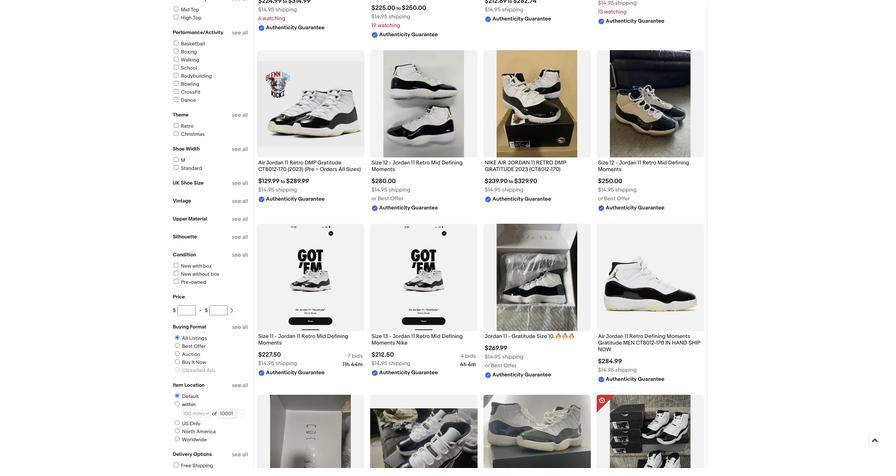 Task type: vqa. For each thing, say whether or not it's contained in the screenshot.


Task type: describe. For each thing, give the bounding box(es) containing it.
jordan up $280.00
[[393, 159, 410, 166]]

shipping inside $225.00 to $250.00 $14.95 shipping 19 watching
[[389, 13, 410, 20]]

authenticity guarantee down $280.00 $14.95 shipping or best offer
[[379, 205, 438, 212]]

$250.00 inside $225.00 to $250.00 $14.95 shipping 19 watching
[[402, 4, 426, 12]]

all for item location
[[242, 382, 248, 389]]

authenticity guarantee down $239.90 to $329.90 $14.95 shipping
[[493, 196, 551, 203]]

Christmas checkbox
[[174, 131, 178, 136]]

size 12 - jordan 11 retro mid defining moments image for $250.00
[[610, 50, 691, 158]]

upper material
[[173, 216, 207, 222]]

classified
[[182, 368, 205, 374]]

nike air jordan 11 gratitude dmp 2023 size 10.5 (watch the video) black white image
[[270, 395, 351, 469]]

all for upper material
[[242, 216, 248, 223]]

boxing link
[[173, 49, 197, 55]]

mid for $227.50
[[317, 333, 326, 340]]

Boxing checkbox
[[174, 49, 178, 54]]

air for $129.99
[[258, 159, 265, 166]]

$225.00
[[372, 4, 396, 12]]

us
[[182, 421, 189, 427]]

classified ads
[[182, 368, 216, 374]]

sizes)
[[346, 166, 361, 173]]

13 inside size 13 - jordan 11 retro mid defining moments nike
[[383, 333, 388, 340]]

buying format
[[173, 324, 207, 330]]

defining for $227.50
[[327, 333, 348, 340]]

worldwide
[[182, 437, 207, 443]]

see all button for item location
[[232, 382, 248, 389]]

- for $269.99
[[508, 333, 511, 340]]

buy it now
[[182, 360, 206, 366]]

defining for $212.50
[[442, 333, 463, 340]]

size 12 - jordan 11 retro mid defining moments link for $280.00
[[372, 159, 476, 175]]

jordan up $269.99
[[485, 333, 502, 340]]

default
[[182, 394, 199, 400]]

Auction radio
[[175, 352, 179, 356]]

go image
[[238, 412, 243, 417]]

US Only radio
[[175, 421, 179, 426]]

$227.50
[[258, 352, 281, 359]]

bowling link
[[173, 81, 199, 87]]

new with box link
[[173, 263, 212, 270]]

air jordan 11 retro dmp gratitude ct8012-170 (2023) (pre ~ orders all sizes) image
[[257, 61, 364, 147]]

see for shoe width
[[232, 146, 241, 153]]

nike air jordan 11 retro dmp gratitude 2023 (ct8012-170)
[[485, 159, 566, 173]]

$239.90
[[485, 178, 508, 185]]

moments for $212.50
[[372, 340, 395, 347]]

authenticity guarantee down $225.00 to $250.00 $14.95 shipping 19 watching
[[379, 31, 438, 38]]

all inside "air jordan 11 retro dmp gratitude ct8012-170 (2023) (pre ~ orders all sizes)"
[[339, 166, 345, 173]]

size 11 - jordan 11 retro mid defining moments image
[[286, 224, 335, 331]]

$250.00 $14.95 shipping or best offer
[[598, 178, 637, 203]]

nike air jordan 11 retro dmp gratitude 2023 (ct8012-170) image
[[497, 50, 578, 158]]

North America radio
[[175, 429, 179, 434]]

defining inside air jordan 11 retro defining moments gratitude men ct8012-170  in hand ship now
[[645, 333, 666, 340]]

retro inside "air jordan 11 retro dmp gratitude ct8012-170 (2023) (pre ~ orders all sizes)"
[[290, 159, 304, 166]]

now
[[598, 347, 611, 353]]

see for uk shoe size
[[232, 180, 241, 187]]

$14.95 inside $14.95 shipping 6 watching
[[258, 6, 274, 13]]

of
[[212, 411, 217, 417]]

top for high top
[[193, 15, 202, 21]]

it
[[192, 360, 195, 366]]

shipping inside $284.99 $14.95 shipping
[[615, 367, 637, 374]]

authenticity down $280.00 $14.95 shipping or best offer
[[379, 205, 410, 212]]

authenticity guarantee down $14.95 shipping 6 watching on the top left
[[266, 24, 325, 31]]

mid for $280.00
[[431, 159, 441, 166]]

box for new with box
[[203, 263, 212, 270]]

$280.00
[[372, 178, 396, 185]]

only
[[190, 421, 200, 427]]

- for $212.50
[[389, 333, 392, 340]]

see all button for shoe width
[[232, 146, 248, 153]]

ship
[[689, 340, 700, 347]]

worldwide link
[[172, 437, 208, 443]]

authenticity down $129.99 to $289.99 $14.95 shipping
[[266, 196, 297, 203]]

bodybuilding
[[181, 73, 212, 79]]

authenticity down $250.00 $14.95 shipping or best offer
[[606, 205, 637, 212]]

authenticity guarantee down $129.99 to $289.99 $14.95 shipping
[[266, 196, 325, 203]]

2 horizontal spatial watching
[[604, 9, 627, 15]]

crossfit
[[181, 89, 200, 95]]

to inside $225.00 to $250.00 $14.95 shipping 19 watching
[[397, 5, 401, 11]]

see all for upper material
[[232, 216, 248, 223]]

best offer link
[[172, 344, 207, 350]]

1 horizontal spatial gratitude
[[512, 333, 536, 340]]

see all for delivery options
[[232, 452, 248, 459]]

ct8012- inside air jordan 11 retro defining moments gratitude men ct8012-170  in hand ship now
[[636, 340, 656, 347]]

top for mid top
[[191, 7, 199, 13]]

or for $269.99
[[485, 363, 490, 370]]

silhouette
[[173, 234, 197, 240]]

see for silhouette
[[232, 234, 241, 241]]

owned
[[191, 279, 207, 286]]

$239.90 to $329.90 $14.95 shipping
[[485, 178, 538, 194]]

authenticity guarantee down 4 bids $14.95 shipping
[[379, 370, 438, 377]]

$14.95 inside $284.99 $14.95 shipping
[[598, 367, 614, 374]]

offer for $269.99
[[504, 363, 517, 370]]

authenticity guarantee down the $14.95 shipping in the top of the page
[[493, 16, 551, 23]]

moments for $250.00
[[598, 166, 622, 173]]

(pre
[[305, 166, 314, 173]]

Minimum Value text field
[[177, 306, 196, 316]]

to for $129.99
[[281, 179, 285, 185]]

dance link
[[173, 97, 196, 103]]

12 for $250.00
[[610, 159, 615, 166]]

retro
[[536, 159, 554, 166]]

authenticity guarantee down "$269.99 $14.95 shipping or best offer"
[[493, 372, 551, 379]]

jordan inside size 13 - jordan 11 retro mid defining moments nike
[[393, 333, 410, 340]]

see for theme
[[232, 112, 241, 119]]

all for uk shoe size
[[242, 180, 248, 187]]

M checkbox
[[174, 157, 178, 162]]

best for $269.99
[[491, 363, 503, 370]]

0 vertical spatial 13
[[598, 9, 603, 15]]

size 12 - jordan 11 retro mid defining moments link for $250.00
[[598, 159, 703, 175]]

$284.99
[[598, 358, 622, 366]]

all for buying format
[[242, 324, 248, 331]]

size for $212.50
[[372, 333, 382, 340]]

air jordan 11 retro dmp gratitude ct8012-170 (2023) (pre ~ orders all sizes) link
[[258, 159, 363, 175]]

size 10.5 - jordan 11 retro mid defining moments image
[[483, 395, 591, 469]]

$269.99 $14.95 shipping or best offer
[[485, 345, 524, 370]]

air for $284.99
[[598, 333, 605, 340]]

see all button for delivery options
[[232, 452, 248, 459]]

bowling
[[181, 81, 199, 87]]

$129.99 to $289.99 $14.95 shipping
[[258, 178, 309, 194]]

defining for $280.00
[[442, 159, 463, 166]]

44m
[[351, 362, 363, 369]]

performance/activity
[[173, 29, 223, 36]]

see all for vintage
[[232, 198, 248, 205]]

nike air jordan 11 retro dmp gratitude 378038-170 size  7y/7m/8.5w gs ct8012-170 image
[[610, 395, 691, 469]]

see all button for theme
[[232, 112, 248, 119]]

mid top link
[[173, 7, 199, 13]]

$14.95 inside "$269.99 $14.95 shipping or best offer"
[[485, 354, 501, 361]]

christmas
[[181, 131, 205, 138]]

uk shoe size
[[173, 180, 204, 186]]

shipping inside 4 bids $14.95 shipping
[[389, 360, 410, 367]]

dmp inside nike air jordan 11 retro dmp gratitude 2023 (ct8012-170)
[[555, 159, 566, 166]]

shipping inside "$269.99 $14.95 shipping or best offer"
[[502, 354, 524, 361]]

ct8012- inside "air jordan 11 retro dmp gratitude ct8012-170 (2023) (pre ~ orders all sizes)"
[[258, 166, 279, 173]]

north america link
[[172, 429, 217, 435]]

11 inside size 13 - jordan 11 retro mid defining moments nike
[[411, 333, 415, 340]]

air jordan 11 retro dmp gratitude ct8012-170 (2023) (pre ~ orders all sizes)
[[258, 159, 361, 173]]

air jordan 11 retro defining moments gratitude men ct8012-170  in hand ship now
[[598, 333, 700, 353]]

item location
[[173, 382, 205, 389]]

4 bids $14.95 shipping
[[372, 353, 476, 367]]

christmas link
[[173, 131, 205, 138]]

0 vertical spatial shoe
[[173, 146, 185, 152]]

CrossFit checkbox
[[174, 89, 178, 94]]

shipping inside $250.00 $14.95 shipping or best offer
[[615, 187, 637, 194]]

buying
[[173, 324, 189, 330]]

retro inside size 13 - jordan 11 retro mid defining moments nike
[[416, 333, 430, 340]]

Classified Ads radio
[[175, 368, 179, 373]]

size 11 - jordan 11 retro mid defining moments
[[258, 333, 348, 347]]

dance
[[181, 97, 196, 103]]

~
[[316, 166, 319, 173]]

mid for $212.50
[[431, 333, 441, 340]]

$14.95 inside $280.00 $14.95 shipping or best offer
[[372, 187, 388, 194]]

standard
[[181, 165, 202, 172]]

size for $250.00
[[598, 159, 609, 166]]

12 for $280.00
[[383, 159, 388, 166]]

see all button for condition
[[232, 252, 248, 259]]

authenticity down the $14.95 shipping in the top of the page
[[493, 16, 524, 23]]

Worldwide radio
[[175, 437, 179, 442]]

0 horizontal spatial all
[[182, 336, 188, 342]]

best for $280.00
[[378, 196, 389, 203]]

see for condition
[[232, 252, 241, 259]]

material
[[188, 216, 207, 222]]

ads
[[207, 368, 216, 374]]

price
[[173, 294, 185, 300]]

170 inside air jordan 11 retro defining moments gratitude men ct8012-170  in hand ship now
[[656, 340, 665, 347]]

Default radio
[[175, 394, 179, 399]]

air jordan 11 retro defining moments gratitude men ct8012-170  in hand ship now link
[[598, 333, 703, 355]]

Buy It Now radio
[[175, 360, 179, 365]]

options
[[193, 452, 212, 458]]

orders
[[320, 166, 337, 173]]

see all button for performance/activity
[[232, 29, 248, 36]]

theme
[[173, 112, 189, 118]]

11 inside air jordan 11 retro defining moments gratitude men ct8012-170  in hand ship now
[[625, 333, 629, 340]]

see all for theme
[[232, 112, 248, 119]]

north america
[[182, 429, 216, 435]]

Best Offer radio
[[175, 344, 179, 348]]

11 inside "air jordan 11 retro dmp gratitude ct8012-170 (2023) (pre ~ orders all sizes)"
[[285, 159, 289, 166]]

m
[[181, 157, 185, 164]]

Dance checkbox
[[174, 97, 178, 102]]

High Top checkbox
[[174, 15, 178, 19]]

13 watching
[[598, 9, 627, 15]]

7
[[348, 353, 351, 360]]

m link
[[173, 157, 185, 164]]

moments for $227.50
[[258, 340, 282, 347]]

4h 4m
[[460, 362, 476, 369]]

bids for $212.50
[[465, 353, 476, 360]]

retro inside the size 11 - jordan 11 retro mid defining moments
[[302, 333, 315, 340]]

see all for item location
[[232, 382, 248, 389]]

best for $250.00
[[604, 196, 616, 203]]

19
[[372, 22, 377, 29]]

10.🔥🔥🔥
[[549, 333, 575, 340]]

buy it now link
[[172, 360, 208, 366]]



Task type: locate. For each thing, give the bounding box(es) containing it.
best offer
[[182, 344, 206, 350]]

see all for buying format
[[232, 324, 248, 331]]

0 vertical spatial new
[[181, 263, 191, 270]]

1 horizontal spatial dmp
[[555, 159, 566, 166]]

0 horizontal spatial size 12 - jordan 11 retro mid defining moments
[[372, 159, 463, 173]]

see for upper material
[[232, 216, 241, 223]]

moments for $280.00
[[372, 166, 395, 173]]

to right $239.90
[[509, 179, 513, 185]]

all for shoe width
[[242, 146, 248, 153]]

1 vertical spatial 13
[[383, 333, 388, 340]]

1 horizontal spatial size 12 - jordan 11 retro mid defining moments link
[[598, 159, 703, 175]]

new with box
[[181, 263, 212, 270]]

2 see from the top
[[232, 112, 241, 119]]

10 all from the top
[[242, 382, 248, 389]]

$280.00 $14.95 shipping or best offer
[[372, 178, 410, 203]]

- right the minimum value text box
[[199, 308, 201, 314]]

listings
[[189, 336, 207, 342]]

shoe right uk
[[181, 180, 193, 186]]

Maximum Value text field
[[210, 306, 228, 316]]

or for $280.00
[[372, 196, 377, 203]]

2 size 12 - jordan 11 retro mid defining moments link from the left
[[598, 159, 703, 175]]

in
[[666, 340, 671, 347]]

Standard checkbox
[[174, 165, 178, 170]]

offer inside $250.00 $14.95 shipping or best offer
[[617, 196, 630, 203]]

3 see all button from the top
[[232, 146, 248, 153]]

11 see from the top
[[232, 452, 241, 459]]

- up $250.00 $14.95 shipping or best offer
[[616, 159, 618, 166]]

0 horizontal spatial $
[[173, 308, 176, 314]]

170 left (2023)
[[279, 166, 287, 173]]

2 see all button from the top
[[232, 112, 248, 119]]

basketball link
[[173, 41, 205, 47]]

authenticity guarantee down $250.00 $14.95 shipping or best offer
[[606, 205, 665, 212]]

size left 10.🔥🔥🔥
[[537, 333, 547, 340]]

8 see all button from the top
[[232, 252, 248, 259]]

$14.95
[[258, 6, 274, 13], [485, 6, 501, 13], [372, 13, 388, 20], [258, 187, 274, 194], [372, 187, 388, 194], [485, 187, 501, 194], [598, 187, 614, 194], [485, 354, 501, 361], [258, 360, 274, 367], [372, 360, 388, 367], [598, 367, 614, 374]]

air
[[498, 159, 507, 166]]

auction
[[182, 352, 200, 358]]

2 12 from the left
[[610, 159, 615, 166]]

- inside size 13 - jordan 11 retro mid defining moments nike
[[389, 333, 392, 340]]

bodybuilding link
[[173, 73, 212, 79]]

offer
[[390, 196, 404, 203], [617, 196, 630, 203], [194, 344, 206, 350], [504, 363, 517, 370]]

high top link
[[173, 15, 202, 21]]

11h
[[343, 362, 350, 369]]

offer for $280.00
[[390, 196, 404, 203]]

pre-
[[181, 279, 191, 286]]

mid inside the size 11 - jordan 11 retro mid defining moments
[[317, 333, 326, 340]]

4 all from the top
[[242, 180, 248, 187]]

boxing
[[181, 49, 197, 55]]

north
[[182, 429, 195, 435]]

school
[[181, 65, 197, 71]]

submit price range image
[[229, 308, 234, 314]]

$14.95 inside 4 bids $14.95 shipping
[[372, 360, 388, 367]]

default link
[[172, 394, 200, 400]]

all for vintage
[[242, 198, 248, 205]]

4 see all from the top
[[232, 180, 248, 187]]

or inside "$269.99 $14.95 shipping or best offer"
[[485, 363, 490, 370]]

defining inside the size 11 - jordan 11 retro mid defining moments
[[327, 333, 348, 340]]

uk
[[173, 180, 180, 186]]

$14.95 inside $129.99 to $289.99 $14.95 shipping
[[258, 187, 274, 194]]

2023
[[516, 166, 528, 173]]

1 horizontal spatial size 12 - jordan 11 retro mid defining moments
[[598, 159, 689, 173]]

1 bids from the left
[[352, 353, 363, 360]]

see all button for buying format
[[232, 324, 248, 331]]

best inside $280.00 $14.95 shipping or best offer
[[378, 196, 389, 203]]

School checkbox
[[174, 65, 178, 70]]

bids inside 7 bids $14.95 shipping
[[352, 353, 363, 360]]

see all button for upper material
[[232, 216, 248, 223]]

width
[[186, 146, 200, 152]]

0 vertical spatial air
[[258, 159, 265, 166]]

ct8012- right men on the bottom of the page
[[636, 340, 656, 347]]

to for $239.90
[[509, 179, 513, 185]]

size up $280.00
[[372, 159, 382, 166]]

1 new from the top
[[181, 263, 191, 270]]

air up now
[[598, 333, 605, 340]]

1 horizontal spatial 12
[[610, 159, 615, 166]]

1 horizontal spatial ct8012-
[[636, 340, 656, 347]]

9 see all button from the top
[[232, 324, 248, 331]]

authenticity down $212.50
[[379, 370, 410, 377]]

all for theme
[[242, 112, 248, 119]]

0 horizontal spatial 170
[[279, 166, 287, 173]]

offer inside "$269.99 $14.95 shipping or best offer"
[[504, 363, 517, 370]]

authenticity guarantee down 13 watching
[[606, 18, 665, 25]]

new for new with box
[[181, 263, 191, 270]]

retro inside air jordan 11 retro defining moments gratitude men ct8012-170  in hand ship now
[[630, 333, 644, 340]]

0 vertical spatial 170
[[279, 166, 287, 173]]

to
[[397, 5, 401, 11], [281, 179, 285, 185], [509, 179, 513, 185]]

us only link
[[172, 421, 202, 427]]

Free Shipping checkbox
[[174, 463, 178, 468]]

- left 'nike'
[[389, 333, 392, 340]]

Pre-owned checkbox
[[174, 279, 178, 284]]

4 see from the top
[[232, 180, 241, 187]]

format
[[190, 324, 207, 330]]

size for $280.00
[[372, 159, 382, 166]]

- for $280.00
[[389, 159, 392, 166]]

mid for $250.00
[[658, 159, 667, 166]]

0 horizontal spatial watching
[[263, 15, 285, 22]]

1 vertical spatial box
[[211, 271, 220, 278]]

box right with
[[203, 263, 212, 270]]

see all button for vintage
[[232, 198, 248, 205]]

top up high top
[[191, 7, 199, 13]]

1 size 12 - jordan 11 retro mid defining moments link from the left
[[372, 159, 476, 175]]

$129.99
[[258, 178, 280, 185]]

within radio
[[175, 402, 179, 407]]

9 all from the top
[[242, 324, 248, 331]]

size down standard
[[194, 180, 204, 186]]

see for item location
[[232, 382, 241, 389]]

bids right 7
[[352, 353, 363, 360]]

dmp inside "air jordan 11 retro dmp gratitude ct8012-170 (2023) (pre ~ orders all sizes)"
[[305, 159, 316, 166]]

size 12 - jordan 11 retro mid defining moments up $280.00 $14.95 shipping or best offer
[[372, 159, 463, 173]]

box right without at left
[[211, 271, 220, 278]]

2 $ from the left
[[205, 308, 208, 314]]

see all for performance/activity
[[232, 29, 248, 36]]

2 horizontal spatial gratitude
[[598, 340, 622, 347]]

- for $227.50
[[275, 333, 277, 340]]

2 horizontal spatial to
[[509, 179, 513, 185]]

shipping inside $280.00 $14.95 shipping or best offer
[[389, 187, 410, 194]]

see all button for silhouette
[[232, 234, 248, 241]]

2 size 12 - jordan 11 retro mid defining moments from the left
[[598, 159, 689, 173]]

delivery
[[173, 452, 192, 458]]

size 12 - jordan 11 retro mid defining moments image
[[384, 50, 464, 158], [610, 50, 691, 158]]

2 new from the top
[[181, 271, 191, 278]]

without
[[192, 271, 210, 278]]

6 see all from the top
[[232, 216, 248, 223]]

retro
[[181, 123, 194, 129], [290, 159, 304, 166], [416, 159, 430, 166], [643, 159, 657, 166], [302, 333, 315, 340], [416, 333, 430, 340], [630, 333, 644, 340]]

shoe
[[173, 146, 185, 152], [181, 180, 193, 186]]

nike
[[396, 340, 408, 347]]

- inside the size 11 - jordan 11 retro mid defining moments
[[275, 333, 277, 340]]

jordan inside air jordan 11 retro defining moments gratitude men ct8012-170  in hand ship now
[[606, 333, 624, 340]]

shoe width
[[173, 146, 200, 152]]

bids right 4
[[465, 353, 476, 360]]

1 see from the top
[[232, 29, 241, 36]]

air
[[258, 159, 265, 166], [598, 333, 605, 340]]

7 all from the top
[[242, 234, 248, 241]]

1 see all button from the top
[[232, 29, 248, 36]]

size 12 - jordan 11 retro mid defining moments for $280.00
[[372, 159, 463, 173]]

0 horizontal spatial gratitude
[[318, 159, 342, 166]]

1 horizontal spatial 13
[[598, 9, 603, 15]]

air jordan 11 retro defining moments gratitude men ct8012-170  in hand ship now image
[[597, 239, 704, 316]]

all
[[339, 166, 345, 173], [182, 336, 188, 342]]

or inside $280.00 $14.95 shipping or best offer
[[372, 196, 377, 203]]

$ left 'maximum value' text field
[[205, 308, 208, 314]]

1 vertical spatial new
[[181, 271, 191, 278]]

10 see from the top
[[232, 382, 241, 389]]

10 see all from the top
[[232, 382, 248, 389]]

shipping inside $14.95 shipping 6 watching
[[276, 6, 297, 13]]

see all button for uk shoe size
[[232, 180, 248, 187]]

air up the $129.99
[[258, 159, 265, 166]]

11 see all button from the top
[[232, 452, 248, 459]]

- up $227.50
[[275, 333, 277, 340]]

2 all from the top
[[242, 112, 248, 119]]

gratitude inside air jordan 11 retro defining moments gratitude men ct8012-170  in hand ship now
[[598, 340, 622, 347]]

offer inside $280.00 $14.95 shipping or best offer
[[390, 196, 404, 203]]

3 see from the top
[[232, 146, 241, 153]]

offer for $250.00
[[617, 196, 630, 203]]

1 all from the top
[[242, 29, 248, 36]]

see all
[[232, 29, 248, 36], [232, 112, 248, 119], [232, 146, 248, 153], [232, 180, 248, 187], [232, 198, 248, 205], [232, 216, 248, 223], [232, 234, 248, 241], [232, 252, 248, 259], [232, 324, 248, 331], [232, 382, 248, 389], [232, 452, 248, 459]]

size 13 - jordan 11 retro mid defining moments nike
[[372, 333, 463, 347]]

1 horizontal spatial watching
[[378, 22, 400, 29]]

pre-owned link
[[173, 279, 207, 286]]

5 see from the top
[[232, 198, 241, 205]]

size up $250.00 $14.95 shipping or best offer
[[598, 159, 609, 166]]

1 12 from the left
[[383, 159, 388, 166]]

$225.00 to $250.00 $14.95 shipping 19 watching
[[372, 4, 426, 29]]

1 see all from the top
[[232, 29, 248, 36]]

dmp right retro
[[555, 159, 566, 166]]

gratitude up $284.99
[[598, 340, 622, 347]]

11 all from the top
[[242, 452, 248, 459]]

or inside $250.00 $14.95 shipping or best offer
[[598, 196, 603, 203]]

1 vertical spatial ct8012-
[[636, 340, 656, 347]]

$
[[173, 308, 176, 314], [205, 308, 208, 314]]

size 13 - jordan 11 retro mid defining moments nike image
[[399, 224, 449, 331]]

shipping inside 7 bids $14.95 shipping
[[276, 360, 297, 367]]

- for $250.00
[[616, 159, 618, 166]]

1 vertical spatial $250.00
[[598, 178, 623, 185]]

shipping inside $239.90 to $329.90 $14.95 shipping
[[502, 187, 524, 194]]

to inside $129.99 to $289.99 $14.95 shipping
[[281, 179, 285, 185]]

12
[[383, 159, 388, 166], [610, 159, 615, 166]]

$ for the minimum value text box
[[173, 308, 176, 314]]

now
[[196, 360, 206, 366]]

gratitude inside "air jordan 11 retro dmp gratitude ct8012-170 (2023) (pre ~ orders all sizes)"
[[318, 159, 342, 166]]

0 vertical spatial box
[[203, 263, 212, 270]]

high
[[181, 15, 192, 21]]

11 inside nike air jordan 11 retro dmp gratitude 2023 (ct8012-170)
[[531, 159, 535, 166]]

4m
[[468, 362, 476, 369]]

1 horizontal spatial to
[[397, 5, 401, 11]]

0 horizontal spatial to
[[281, 179, 285, 185]]

new
[[181, 263, 191, 270], [181, 271, 191, 278]]

170 inside "air jordan 11 retro dmp gratitude ct8012-170 (2023) (pre ~ orders all sizes)"
[[279, 166, 287, 173]]

authenticity down $225.00 to $250.00 $14.95 shipping 19 watching
[[379, 31, 410, 38]]

jordan 11 - gratitude size 10.🔥🔥🔥 image
[[497, 224, 578, 331]]

jordan inside the size 11 - jordan 11 retro mid defining moments
[[278, 333, 296, 340]]

size 11 - jordan 11 retro mid defining moments link
[[258, 333, 363, 349]]

all listings
[[182, 336, 207, 342]]

5 all from the top
[[242, 198, 248, 205]]

to right the $129.99
[[281, 179, 285, 185]]

see all for condition
[[232, 252, 248, 259]]

or for $250.00
[[598, 196, 603, 203]]

bids inside 4 bids $14.95 shipping
[[465, 353, 476, 360]]

$284.99 $14.95 shipping
[[598, 358, 637, 374]]

1 horizontal spatial size 12 - jordan 11 retro mid defining moments image
[[610, 50, 691, 158]]

air inside "air jordan 11 retro dmp gratitude ct8012-170 (2023) (pre ~ orders all sizes)"
[[258, 159, 265, 166]]

6 all from the top
[[242, 216, 248, 223]]

0 horizontal spatial bids
[[352, 353, 363, 360]]

1 vertical spatial shoe
[[181, 180, 193, 186]]

jordan
[[266, 159, 284, 166], [393, 159, 410, 166], [619, 159, 637, 166], [278, 333, 296, 340], [393, 333, 410, 340], [485, 333, 502, 340], [606, 333, 624, 340]]

size 12 - jordan 11 retro mid defining moments for $250.00
[[598, 159, 689, 173]]

authenticity guarantee
[[493, 16, 551, 23], [606, 18, 665, 25], [266, 24, 325, 31], [379, 31, 438, 38], [266, 196, 325, 203], [493, 196, 551, 203], [379, 205, 438, 212], [606, 205, 665, 212], [266, 370, 325, 377], [379, 370, 438, 377], [493, 372, 551, 379], [606, 376, 665, 383]]

3 all from the top
[[242, 146, 248, 153]]

defining inside size 13 - jordan 11 retro mid defining moments nike
[[442, 333, 463, 340]]

0 vertical spatial top
[[191, 7, 199, 13]]

jordan up now
[[606, 333, 624, 340]]

2 dmp from the left
[[555, 159, 566, 166]]

8 see all from the top
[[232, 252, 248, 259]]

$14.95 inside 7 bids $14.95 shipping
[[258, 360, 274, 367]]

jordan up $212.50
[[393, 333, 410, 340]]

size for $227.50
[[258, 333, 269, 340]]

jordan inside "air jordan 11 retro dmp gratitude ct8012-170 (2023) (pre ~ orders all sizes)"
[[266, 159, 284, 166]]

bids
[[352, 353, 363, 360], [465, 353, 476, 360]]

1 dmp from the left
[[305, 159, 316, 166]]

mid inside size 13 - jordan 11 retro mid defining moments nike
[[431, 333, 441, 340]]

2 horizontal spatial or
[[598, 196, 603, 203]]

$14.95 inside $250.00 $14.95 shipping or best offer
[[598, 187, 614, 194]]

best inside $250.00 $14.95 shipping or best offer
[[604, 196, 616, 203]]

Bowling checkbox
[[174, 81, 178, 86]]

size inside the size 11 - jordan 11 retro mid defining moments
[[258, 333, 269, 340]]

13
[[598, 9, 603, 15], [383, 333, 388, 340]]

1 horizontal spatial or
[[485, 363, 490, 370]]

1 vertical spatial air
[[598, 333, 605, 340]]

0 horizontal spatial $250.00
[[402, 4, 426, 12]]

all left sizes)
[[339, 166, 345, 173]]

size up $227.50
[[258, 333, 269, 340]]

Mid Top checkbox
[[174, 7, 178, 11]]

- up "$269.99 $14.95 shipping or best offer"
[[508, 333, 511, 340]]

1 vertical spatial all
[[182, 336, 188, 342]]

0 vertical spatial ct8012-
[[258, 166, 279, 173]]

jordan 11 - gratitude size 10.🔥🔥🔥
[[485, 333, 575, 340]]

moments inside air jordan 11 retro defining moments gratitude men ct8012-170  in hand ship now
[[667, 333, 691, 340]]

to right $225.00
[[397, 5, 401, 11]]

shipping inside $129.99 to $289.99 $14.95 shipping
[[276, 187, 297, 194]]

- up $280.00
[[389, 159, 392, 166]]

authenticity down 13 watching
[[606, 18, 637, 25]]

box for new without box
[[211, 271, 220, 278]]

authenticity down "$269.99 $14.95 shipping or best offer"
[[493, 372, 524, 379]]

new without box link
[[173, 271, 220, 278]]

(2023)
[[288, 166, 304, 173]]

7 see all button from the top
[[232, 234, 248, 241]]

12 up $250.00 $14.95 shipping or best offer
[[610, 159, 615, 166]]

all for condition
[[242, 252, 248, 259]]

0 horizontal spatial dmp
[[305, 159, 316, 166]]

8 all from the top
[[242, 252, 248, 259]]

0 vertical spatial all
[[339, 166, 345, 173]]

1 horizontal spatial bids
[[465, 353, 476, 360]]

jordan up $227.50
[[278, 333, 296, 340]]

school link
[[173, 65, 197, 71]]

1 horizontal spatial all
[[339, 166, 345, 173]]

4h
[[460, 362, 467, 369]]

1 horizontal spatial $
[[205, 308, 208, 314]]

170 left in
[[656, 340, 665, 347]]

condition
[[173, 252, 196, 258]]

ct8012- up the $129.99
[[258, 166, 279, 173]]

defining for $250.00
[[668, 159, 689, 166]]

watching inside $225.00 to $250.00 $14.95 shipping 19 watching
[[378, 22, 400, 29]]

shoe up m option
[[173, 146, 185, 152]]

1 horizontal spatial air
[[598, 333, 605, 340]]

$269.99
[[485, 345, 508, 352]]

10001 text field
[[218, 409, 237, 419]]

10 see all button from the top
[[232, 382, 248, 389]]

9 see from the top
[[232, 324, 241, 331]]

top down mid top
[[193, 15, 202, 21]]

jordan up the $129.99
[[266, 159, 284, 166]]

1 size 12 - jordan 11 retro mid defining moments image from the left
[[384, 50, 464, 158]]

$14.95 inside $239.90 to $329.90 $14.95 shipping
[[485, 187, 501, 194]]

see for delivery options
[[232, 452, 241, 459]]

7 see from the top
[[232, 234, 241, 241]]

size inside size 13 - jordan 11 retro mid defining moments nike
[[372, 333, 382, 340]]

watching inside $14.95 shipping 6 watching
[[263, 15, 285, 22]]

size 12 - jordan 11 retro mid defining moments link
[[372, 159, 476, 175], [598, 159, 703, 175]]

3 see all from the top
[[232, 146, 248, 153]]

New without box checkbox
[[174, 271, 178, 276]]

see all for silhouette
[[232, 234, 248, 241]]

gratitude up "$269.99 $14.95 shipping or best offer"
[[512, 333, 536, 340]]

all right all listings radio
[[182, 336, 188, 342]]

gratitude
[[485, 166, 514, 173]]

new up pre-
[[181, 271, 191, 278]]

0 horizontal spatial ct8012-
[[258, 166, 279, 173]]

to inside $239.90 to $329.90 $14.95 shipping
[[509, 179, 513, 185]]

moments inside the size 11 - jordan 11 retro mid defining moments
[[258, 340, 282, 347]]

4 see all button from the top
[[232, 180, 248, 187]]

0 horizontal spatial air
[[258, 159, 265, 166]]

2 bids from the left
[[465, 353, 476, 360]]

bids for $227.50
[[352, 353, 363, 360]]

1 vertical spatial top
[[193, 15, 202, 21]]

upper
[[173, 216, 187, 222]]

authenticity guarantee down 7 bids $14.95 shipping at the bottom of the page
[[266, 370, 325, 377]]

see for vintage
[[232, 198, 241, 205]]

jordan up $250.00 $14.95 shipping or best offer
[[619, 159, 637, 166]]

mid
[[181, 7, 190, 13], [431, 159, 441, 166], [658, 159, 667, 166], [317, 333, 326, 340], [431, 333, 441, 340]]

size 12 - jordan 11 retro mid defining moments image for $280.00
[[384, 50, 464, 158]]

7 see all from the top
[[232, 234, 248, 241]]

moments inside size 13 - jordan 11 retro mid defining moments nike
[[372, 340, 395, 347]]

see for performance/activity
[[232, 29, 241, 36]]

$14.95 inside $225.00 to $250.00 $14.95 shipping 19 watching
[[372, 13, 388, 20]]

all for performance/activity
[[242, 29, 248, 36]]

gratitude right the (pre
[[318, 159, 342, 166]]

$14.95 shipping 6 watching
[[258, 6, 297, 22]]

11 see all from the top
[[232, 452, 248, 459]]

authenticity down $239.90 to $329.90 $14.95 shipping
[[493, 196, 524, 203]]

basketball
[[181, 41, 205, 47]]

size up $212.50
[[372, 333, 382, 340]]

size 12 - jordan 11 retro mid defining moments up $250.00 $14.95 shipping or best offer
[[598, 159, 689, 173]]

see all for shoe width
[[232, 146, 248, 153]]

0 horizontal spatial size 12 - jordan 11 retro mid defining moments link
[[372, 159, 476, 175]]

new for new without box
[[181, 271, 191, 278]]

(ct8012-
[[530, 166, 551, 173]]

2 size 12 - jordan 11 retro mid defining moments image from the left
[[610, 50, 691, 158]]

all for silhouette
[[242, 234, 248, 241]]

6 see all button from the top
[[232, 216, 248, 223]]

all for delivery options
[[242, 452, 248, 459]]

$ for 'maximum value' text field
[[205, 308, 208, 314]]

$329.90
[[514, 178, 538, 185]]

all listings link
[[172, 336, 209, 342]]

$289.99
[[286, 178, 309, 185]]

best inside "$269.99 $14.95 shipping or best offer"
[[491, 363, 503, 370]]

see all for uk shoe size
[[232, 180, 248, 187]]

with
[[192, 263, 202, 270]]

shipping
[[276, 6, 297, 13], [502, 6, 524, 13], [389, 13, 410, 20], [276, 187, 297, 194], [389, 187, 410, 194], [502, 187, 524, 194], [615, 187, 637, 194], [502, 354, 524, 361], [276, 360, 297, 367], [389, 360, 410, 367], [615, 367, 637, 374]]

authenticity down $284.99 $14.95 shipping
[[606, 376, 637, 383]]

0 horizontal spatial size 12 - jordan 11 retro mid defining moments image
[[384, 50, 464, 158]]

7 bids $14.95 shipping
[[258, 353, 363, 367]]

5 see all from the top
[[232, 198, 248, 205]]

Bodybuilding checkbox
[[174, 73, 178, 78]]

All Listings radio
[[175, 336, 179, 340]]

0 horizontal spatial 12
[[383, 159, 388, 166]]

item
[[173, 382, 183, 389]]

authenticity down $14.95 shipping 6 watching on the top left
[[266, 24, 297, 31]]

$ left the minimum value text box
[[173, 308, 176, 314]]

1 horizontal spatial 170
[[656, 340, 665, 347]]

6
[[258, 15, 262, 22]]

6 see from the top
[[232, 216, 241, 223]]

Retro checkbox
[[174, 123, 178, 128]]

$250.00 inside $250.00 $14.95 shipping or best offer
[[598, 178, 623, 185]]

size 13 - jordan 11 retro mid defining moments image
[[370, 409, 478, 469]]

delivery options
[[173, 452, 212, 458]]

9 see all from the top
[[232, 324, 248, 331]]

dmp right (2023)
[[305, 159, 316, 166]]

2 see all from the top
[[232, 112, 248, 119]]

Walking checkbox
[[174, 57, 178, 62]]

new right "new with box" option
[[181, 263, 191, 270]]

5 see all button from the top
[[232, 198, 248, 205]]

New with box checkbox
[[174, 263, 178, 268]]

0 vertical spatial $250.00
[[402, 4, 426, 12]]

0 horizontal spatial 13
[[383, 333, 388, 340]]

see for buying format
[[232, 324, 241, 331]]

8 see from the top
[[232, 252, 241, 259]]

jordan 11 - gratitude size 10.🔥🔥🔥 link
[[485, 333, 589, 342]]

air inside air jordan 11 retro defining moments gratitude men ct8012-170  in hand ship now
[[598, 333, 605, 340]]

0 horizontal spatial or
[[372, 196, 377, 203]]

12 up $280.00
[[383, 159, 388, 166]]

Basketball checkbox
[[174, 41, 178, 45]]

authenticity down $227.50
[[266, 370, 297, 377]]

location
[[184, 382, 205, 389]]

1 vertical spatial 170
[[656, 340, 665, 347]]

1 $ from the left
[[173, 308, 176, 314]]

authenticity guarantee down $284.99 $14.95 shipping
[[606, 376, 665, 383]]

1 horizontal spatial $250.00
[[598, 178, 623, 185]]

high top
[[181, 15, 202, 21]]

walking link
[[173, 57, 199, 63]]

1 size 12 - jordan 11 retro mid defining moments from the left
[[372, 159, 463, 173]]



